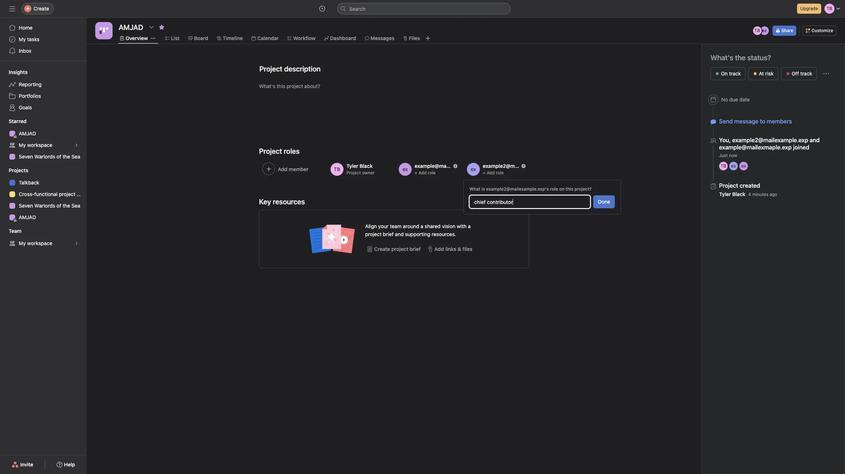Task type: vqa. For each thing, say whether or not it's contained in the screenshot.
Seven Warlords Of The Sea inside the Starred Element
yes



Task type: locate. For each thing, give the bounding box(es) containing it.
invite
[[20, 462, 33, 468]]

seven warlords of the sea up talkback 'link'
[[19, 154, 80, 160]]

of inside projects element
[[57, 203, 61, 209]]

1 vertical spatial warlords
[[34, 203, 55, 209]]

2 vertical spatial my
[[19, 240, 26, 246]]

this
[[566, 186, 574, 192]]

0 vertical spatial sea
[[72, 154, 80, 160]]

track right off
[[801, 70, 813, 77]]

2 track from the left
[[801, 70, 813, 77]]

2 horizontal spatial project
[[392, 246, 409, 252]]

example2@mailexample.exp's
[[487, 186, 550, 192]]

my left tasks
[[19, 36, 26, 42]]

team
[[390, 223, 402, 229]]

seven down cross-
[[19, 203, 33, 209]]

projects
[[9, 167, 28, 173]]

0 vertical spatial of
[[57, 154, 61, 160]]

3 my from the top
[[19, 240, 26, 246]]

0 vertical spatial and
[[811, 137, 821, 143]]

and
[[811, 137, 821, 143], [395, 231, 404, 237]]

warlords down cross-functional project plan link
[[34, 203, 55, 209]]

0 vertical spatial my
[[19, 36, 26, 42]]

1 vertical spatial create
[[375, 246, 391, 252]]

1 horizontal spatial brief
[[410, 246, 421, 252]]

amjad for amjad link in starred element
[[19, 130, 36, 137]]

0 vertical spatial project
[[59, 191, 75, 197]]

upgrade button
[[798, 4, 822, 14]]

0 horizontal spatial + add role
[[415, 170, 436, 176]]

warlords
[[34, 154, 55, 160], [34, 203, 55, 209]]

2 my from the top
[[19, 142, 26, 148]]

seven warlords of the sea down "cross-functional project plan" at the top left
[[19, 203, 80, 209]]

2 the from the top
[[63, 203, 70, 209]]

amjad
[[19, 130, 36, 137], [19, 214, 36, 220]]

1 horizontal spatial project
[[366, 231, 382, 237]]

0 horizontal spatial example@mailexmaple.exp
[[415, 163, 480, 169]]

example2@mailexample.exp down to
[[733, 137, 809, 143]]

1 a from the left
[[421, 223, 424, 229]]

seven warlords of the sea inside projects element
[[19, 203, 80, 209]]

project inside "button"
[[392, 246, 409, 252]]

no due date button
[[706, 93, 754, 106]]

2 see details, my workspace image from the top
[[74, 241, 79, 246]]

1 vertical spatial seven warlords of the sea link
[[4, 200, 82, 212]]

4
[[749, 192, 752, 197]]

amjad up team in the left top of the page
[[19, 214, 36, 220]]

seven warlords of the sea for amjad
[[19, 154, 80, 160]]

of inside starred element
[[57, 154, 61, 160]]

0 vertical spatial brief
[[383, 231, 394, 237]]

my
[[19, 36, 26, 42], [19, 142, 26, 148], [19, 240, 26, 246]]

the for talkback
[[63, 203, 70, 209]]

1 warlords from the top
[[34, 154, 55, 160]]

my workspace link down team in the left top of the page
[[4, 238, 82, 249]]

1 vertical spatial project
[[366, 231, 382, 237]]

1 amjad link from the top
[[4, 128, 82, 139]]

my down "starred"
[[19, 142, 26, 148]]

ex down now at the right of page
[[732, 163, 737, 169]]

0 horizontal spatial add
[[419, 170, 427, 176]]

0 vertical spatial seven warlords of the sea
[[19, 154, 80, 160]]

1 my workspace link from the top
[[4, 139, 82, 151]]

and inside align your team around a shared vision with a project brief and supporting resources.
[[395, 231, 404, 237]]

1 vertical spatial example2@mailexample.exp
[[483, 163, 551, 169]]

example2@mailexample.exp up the "example2@mailexample.exp's"
[[483, 163, 551, 169]]

off track
[[793, 70, 813, 77]]

1 horizontal spatial example@mailexmaple.exp
[[720, 144, 793, 151]]

2 workspace from the top
[[27, 240, 52, 246]]

warlords inside starred element
[[34, 154, 55, 160]]

inbox
[[19, 48, 31, 54]]

hide sidebar image
[[9, 6, 15, 12]]

seven warlords of the sea link
[[4, 151, 82, 163], [4, 200, 82, 212]]

starred element
[[0, 115, 87, 164]]

project created
[[720, 182, 761, 189]]

minutes
[[753, 192, 769, 197]]

workflow link
[[288, 34, 316, 42]]

1 my from the top
[[19, 36, 26, 42]]

of up talkback 'link'
[[57, 154, 61, 160]]

0 horizontal spatial track
[[730, 70, 742, 77]]

add
[[419, 170, 427, 176], [487, 170, 495, 176], [435, 246, 444, 252]]

my inside the teams element
[[19, 240, 26, 246]]

2 vertical spatial project
[[392, 246, 409, 252]]

role
[[428, 170, 436, 176], [497, 170, 504, 176], [551, 186, 559, 192]]

amjad link up the teams element
[[4, 212, 82, 223]]

shared
[[425, 223, 441, 229]]

1 vertical spatial my
[[19, 142, 26, 148]]

sea for amjad
[[72, 154, 80, 160]]

insights button
[[0, 69, 28, 76]]

sea inside starred element
[[72, 154, 80, 160]]

1 vertical spatial seven
[[19, 203, 33, 209]]

Project description title text field
[[255, 61, 323, 77]]

owner
[[362, 170, 375, 176]]

example2@mailexample.exp inside you, example2@mailexample.exp and example@mailexmaple.exp joined just now
[[733, 137, 809, 143]]

1 amjad from the top
[[19, 130, 36, 137]]

1 track from the left
[[730, 70, 742, 77]]

0 vertical spatial seven warlords of the sea link
[[4, 151, 82, 163]]

tb down just
[[721, 163, 727, 169]]

project left plan
[[59, 191, 75, 197]]

0 horizontal spatial example2@mailexample.exp
[[483, 163, 551, 169]]

my workspace for first my workspace link from the top of the page
[[19, 142, 52, 148]]

of
[[57, 154, 61, 160], [57, 203, 61, 209]]

example@mailexmaple.exp inside you, example2@mailexample.exp and example@mailexmaple.exp joined just now
[[720, 144, 793, 151]]

0 vertical spatial example@mailexmaple.exp
[[720, 144, 793, 151]]

add member button
[[259, 159, 325, 180]]

example2@mailexample.exp
[[733, 137, 809, 143], [483, 163, 551, 169]]

0 horizontal spatial +
[[415, 170, 418, 176]]

warlords inside projects element
[[34, 203, 55, 209]]

1 + add role from the left
[[415, 170, 436, 176]]

a right "with" at top
[[468, 223, 471, 229]]

1 horizontal spatial a
[[468, 223, 471, 229]]

seven inside projects element
[[19, 203, 33, 209]]

track for off track
[[801, 70, 813, 77]]

my workspace inside the teams element
[[19, 240, 52, 246]]

1 vertical spatial workspace
[[27, 240, 52, 246]]

1 vertical spatial amjad link
[[4, 212, 82, 223]]

example@mailexmaple.exp
[[720, 144, 793, 151], [415, 163, 480, 169]]

teams element
[[0, 225, 87, 251]]

2 my workspace link from the top
[[4, 238, 82, 249]]

messages link
[[365, 34, 395, 42]]

0 vertical spatial warlords
[[34, 154, 55, 160]]

1 vertical spatial of
[[57, 203, 61, 209]]

create button
[[22, 3, 54, 14]]

track right on
[[730, 70, 742, 77]]

0 horizontal spatial role
[[428, 170, 436, 176]]

the inside projects element
[[63, 203, 70, 209]]

files
[[409, 35, 420, 41]]

1 vertical spatial the
[[63, 203, 70, 209]]

1 vertical spatial my workspace
[[19, 240, 52, 246]]

1 horizontal spatial create
[[375, 246, 391, 252]]

the up talkback 'link'
[[63, 154, 70, 160]]

0 horizontal spatial brief
[[383, 231, 394, 237]]

0 vertical spatial workspace
[[27, 142, 52, 148]]

0 vertical spatial my workspace
[[19, 142, 52, 148]]

role for example@mailexmaple.exp
[[428, 170, 436, 176]]

0 horizontal spatial project
[[59, 191, 75, 197]]

seven inside starred element
[[19, 154, 33, 160]]

create inside "create" popup button
[[34, 5, 49, 12]]

seven warlords of the sea
[[19, 154, 80, 160], [19, 203, 80, 209]]

2 + add role from the left
[[483, 170, 504, 176]]

2 seven from the top
[[19, 203, 33, 209]]

dashboard link
[[325, 34, 356, 42]]

amjad inside projects element
[[19, 214, 36, 220]]

tab actions image
[[151, 36, 155, 40]]

my workspace down "starred"
[[19, 142, 52, 148]]

1 horizontal spatial add
[[435, 246, 444, 252]]

add for example@mailexmaple.exp
[[419, 170, 427, 176]]

1 horizontal spatial example2@mailexample.exp
[[733, 137, 809, 143]]

project down align
[[366, 231, 382, 237]]

seven warlords of the sea link up talkback 'link'
[[4, 151, 82, 163]]

brief down your
[[383, 231, 394, 237]]

inbox link
[[4, 45, 82, 57]]

my down team in the left top of the page
[[19, 240, 26, 246]]

create up home link
[[34, 5, 49, 12]]

workspace inside starred element
[[27, 142, 52, 148]]

seven warlords of the sea inside starred element
[[19, 154, 80, 160]]

warlords up talkback 'link'
[[34, 154, 55, 160]]

2 horizontal spatial role
[[551, 186, 559, 192]]

amjad link down goals link
[[4, 128, 82, 139]]

1 sea from the top
[[72, 154, 80, 160]]

remove from starred image
[[159, 24, 165, 30]]

on track
[[722, 70, 742, 77]]

1 workspace from the top
[[27, 142, 52, 148]]

2 of from the top
[[57, 203, 61, 209]]

amjad for 1st amjad link from the bottom of the page
[[19, 214, 36, 220]]

2 sea from the top
[[72, 203, 80, 209]]

tyler black link
[[720, 191, 746, 197]]

1 seven warlords of the sea from the top
[[19, 154, 80, 160]]

the status?
[[736, 53, 772, 62]]

sea inside projects element
[[72, 203, 80, 209]]

1 vertical spatial see details, my workspace image
[[74, 241, 79, 246]]

board link
[[188, 34, 208, 42]]

1 horizontal spatial + add role
[[483, 170, 504, 176]]

ex left "share" button
[[763, 28, 768, 33]]

2 horizontal spatial ex
[[763, 28, 768, 33]]

talkback link
[[4, 177, 82, 189]]

project created tyler black 4 minutes ago
[[720, 182, 778, 197]]

create project brief button
[[366, 243, 423, 256]]

see details, my workspace image inside starred element
[[74, 143, 79, 147]]

create for create project brief
[[375, 246, 391, 252]]

0 vertical spatial amjad link
[[4, 128, 82, 139]]

0 horizontal spatial a
[[421, 223, 424, 229]]

risk
[[766, 70, 774, 77]]

black
[[733, 191, 746, 197]]

due
[[730, 96, 739, 103]]

seven for amjad
[[19, 154, 33, 160]]

0 horizontal spatial and
[[395, 231, 404, 237]]

0 vertical spatial see details, my workspace image
[[74, 143, 79, 147]]

1 horizontal spatial +
[[483, 170, 486, 176]]

1 the from the top
[[63, 154, 70, 160]]

track
[[730, 70, 742, 77], [801, 70, 813, 77]]

add links & files button
[[426, 243, 475, 256]]

my workspace inside starred element
[[19, 142, 52, 148]]

2 warlords from the top
[[34, 203, 55, 209]]

1 seven warlords of the sea link from the top
[[4, 151, 82, 163]]

0 vertical spatial my workspace link
[[4, 139, 82, 151]]

seven up projects
[[19, 154, 33, 160]]

list
[[171, 35, 180, 41]]

my workspace link down "starred"
[[4, 139, 82, 151]]

None text field
[[117, 21, 145, 34]]

1 vertical spatial and
[[395, 231, 404, 237]]

0 vertical spatial seven
[[19, 154, 33, 160]]

seven warlords of the sea link for amjad
[[4, 151, 82, 163]]

at
[[760, 70, 765, 77]]

my workspace down team in the left top of the page
[[19, 240, 52, 246]]

1 vertical spatial sea
[[72, 203, 80, 209]]

ex up project created
[[742, 163, 747, 169]]

no due date
[[722, 96, 751, 103]]

project roles
[[259, 147, 300, 155]]

of down "cross-functional project plan" at the top left
[[57, 203, 61, 209]]

tasks
[[27, 36, 40, 42]]

create inside create project brief "button"
[[375, 246, 391, 252]]

plan
[[77, 191, 87, 197]]

the inside starred element
[[63, 154, 70, 160]]

0 vertical spatial tb
[[755, 28, 761, 33]]

brief down supporting
[[410, 246, 421, 252]]

talkback
[[19, 180, 39, 186]]

board
[[194, 35, 208, 41]]

the down "cross-functional project plan" at the top left
[[63, 203, 70, 209]]

2 seven warlords of the sea link from the top
[[4, 200, 82, 212]]

amjad link inside starred element
[[4, 128, 82, 139]]

tyler
[[720, 191, 732, 197]]

create down your
[[375, 246, 391, 252]]

1 horizontal spatial track
[[801, 70, 813, 77]]

2 amjad from the top
[[19, 214, 36, 220]]

1 + from the left
[[415, 170, 418, 176]]

add member
[[278, 166, 309, 172]]

add links & files
[[435, 246, 473, 252]]

1 vertical spatial amjad
[[19, 214, 36, 220]]

my workspace link
[[4, 139, 82, 151], [4, 238, 82, 249]]

0 vertical spatial example2@mailexample.exp
[[733, 137, 809, 143]]

1 seven from the top
[[19, 154, 33, 160]]

0 vertical spatial create
[[34, 5, 49, 12]]

joined
[[794, 144, 810, 151]]

amjad down "starred"
[[19, 130, 36, 137]]

see details, my workspace image
[[74, 143, 79, 147], [74, 241, 79, 246]]

1 see details, my workspace image from the top
[[74, 143, 79, 147]]

board image
[[100, 26, 108, 35]]

2 my workspace from the top
[[19, 240, 52, 246]]

1 vertical spatial my workspace link
[[4, 238, 82, 249]]

date
[[740, 96, 751, 103]]

of for talkback
[[57, 203, 61, 209]]

2 a from the left
[[468, 223, 471, 229]]

2 seven warlords of the sea from the top
[[19, 203, 80, 209]]

warlords for amjad
[[34, 154, 55, 160]]

now
[[730, 153, 738, 158]]

amjad inside starred element
[[19, 130, 36, 137]]

seven warlords of the sea link down functional
[[4, 200, 82, 212]]

project down team at left
[[392, 246, 409, 252]]

portfolios
[[19, 93, 41, 99]]

0 horizontal spatial create
[[34, 5, 49, 12]]

team button
[[0, 228, 22, 235]]

create
[[34, 5, 49, 12], [375, 246, 391, 252]]

1 horizontal spatial role
[[497, 170, 504, 176]]

1 horizontal spatial and
[[811, 137, 821, 143]]

amjad link
[[4, 128, 82, 139], [4, 212, 82, 223]]

see details, my workspace image inside the teams element
[[74, 241, 79, 246]]

1 vertical spatial brief
[[410, 246, 421, 252]]

a up supporting
[[421, 223, 424, 229]]

0 vertical spatial amjad
[[19, 130, 36, 137]]

brief inside align your team around a shared vision with a project brief and supporting resources.
[[383, 231, 394, 237]]

cross-functional project plan link
[[4, 189, 87, 200]]

track for on track
[[730, 70, 742, 77]]

1 my workspace from the top
[[19, 142, 52, 148]]

workspace inside the teams element
[[27, 240, 52, 246]]

1 vertical spatial seven warlords of the sea
[[19, 203, 80, 209]]

my inside starred element
[[19, 142, 26, 148]]

my workspace
[[19, 142, 52, 148], [19, 240, 52, 246]]

1 of from the top
[[57, 154, 61, 160]]

align
[[366, 223, 377, 229]]

tb left "share" button
[[755, 28, 761, 33]]

0 vertical spatial the
[[63, 154, 70, 160]]

2 + from the left
[[483, 170, 486, 176]]

2 horizontal spatial add
[[487, 170, 495, 176]]

my inside global element
[[19, 36, 26, 42]]

done
[[599, 199, 611, 205]]

0 horizontal spatial tb
[[721, 163, 727, 169]]



Task type: describe. For each thing, give the bounding box(es) containing it.
add inside dropdown button
[[435, 246, 444, 252]]

+ for example2@mailexample.exp
[[483, 170, 486, 176]]

dashboard
[[330, 35, 356, 41]]

seven warlords of the sea link for talkback
[[4, 200, 82, 212]]

files link
[[404, 34, 420, 42]]

calendar
[[258, 35, 279, 41]]

the for amjad
[[63, 154, 70, 160]]

off
[[793, 70, 800, 77]]

on
[[560, 186, 565, 192]]

brief inside create project brief "button"
[[410, 246, 421, 252]]

send
[[720, 118, 734, 125]]

done button
[[594, 195, 616, 208]]

what
[[470, 186, 481, 192]]

projects button
[[0, 167, 28, 174]]

what's the status?
[[711, 53, 772, 62]]

role for example2@mailexample.exp
[[497, 170, 504, 176]]

overview
[[126, 35, 148, 41]]

history image
[[320, 6, 325, 12]]

project
[[347, 170, 361, 176]]

my tasks
[[19, 36, 40, 42]]

on track button
[[711, 67, 746, 80]]

my tasks link
[[4, 34, 82, 45]]

add tab image
[[425, 35, 431, 41]]

key resources
[[259, 198, 305, 206]]

is
[[482, 186, 486, 192]]

starred button
[[0, 118, 27, 125]]

on
[[722, 70, 728, 77]]

tyler black project owner
[[347, 163, 375, 176]]

what's
[[711, 53, 734, 62]]

&
[[458, 246, 462, 252]]

1 horizontal spatial tb
[[755, 28, 761, 33]]

warlords for talkback
[[34, 203, 55, 209]]

my workspace link inside the teams element
[[4, 238, 82, 249]]

overview link
[[120, 34, 148, 42]]

timeline link
[[217, 34, 243, 42]]

home link
[[4, 22, 82, 34]]

create for create
[[34, 5, 49, 12]]

timeline
[[223, 35, 243, 41]]

invite button
[[7, 458, 38, 471]]

functional
[[34, 191, 58, 197]]

show options image
[[149, 24, 155, 30]]

vision
[[442, 223, 456, 229]]

more actions image
[[824, 71, 830, 77]]

and inside you, example2@mailexample.exp and example@mailexmaple.exp joined just now
[[811, 137, 821, 143]]

reporting link
[[4, 79, 82, 90]]

e.g. Approver, Contributor text field
[[470, 195, 591, 208]]

you, example2@mailexample.exp and example@mailexmaple.exp joined button
[[720, 137, 837, 151]]

tyler black
[[347, 163, 373, 169]]

home
[[19, 25, 33, 31]]

my workspace for my workspace link in the the teams element
[[19, 240, 52, 246]]

at risk
[[760, 70, 774, 77]]

cross-functional project plan
[[19, 191, 87, 197]]

workflow
[[293, 35, 316, 41]]

send message to members
[[720, 118, 793, 125]]

+ add role for example2@mailexample.exp
[[483, 170, 504, 176]]

share
[[782, 28, 794, 33]]

global element
[[0, 18, 87, 61]]

of for amjad
[[57, 154, 61, 160]]

1 vertical spatial tb
[[721, 163, 727, 169]]

add for example2@mailexample.exp
[[487, 170, 495, 176]]

help
[[64, 462, 75, 468]]

links
[[446, 246, 457, 252]]

0 horizontal spatial ex
[[732, 163, 737, 169]]

list link
[[165, 34, 180, 42]]

upgrade
[[801, 6, 819, 11]]

team
[[9, 228, 22, 234]]

workspace for first my workspace link from the top of the page
[[27, 142, 52, 148]]

just
[[720, 153, 729, 158]]

project?
[[575, 186, 592, 192]]

see details, my workspace image for first my workspace link from the top of the page
[[74, 143, 79, 147]]

seven warlords of the sea for talkback
[[19, 203, 80, 209]]

goals
[[19, 104, 32, 111]]

create project brief
[[375, 246, 421, 252]]

1 vertical spatial example@mailexmaple.exp
[[415, 163, 480, 169]]

2 amjad link from the top
[[4, 212, 82, 223]]

project inside align your team around a shared vision with a project brief and supporting resources.
[[366, 231, 382, 237]]

members
[[768, 118, 793, 125]]

cross-
[[19, 191, 34, 197]]

at risk button
[[749, 67, 779, 80]]

seven for talkback
[[19, 203, 33, 209]]

projects element
[[0, 164, 87, 225]]

off track button
[[782, 67, 818, 80]]

1 horizontal spatial ex
[[742, 163, 747, 169]]

+ add role for example@mailexmaple.exp
[[415, 170, 436, 176]]

files
[[463, 246, 473, 252]]

customize
[[812, 28, 834, 33]]

starred
[[9, 118, 27, 124]]

goals link
[[4, 102, 82, 113]]

calendar link
[[252, 34, 279, 42]]

with
[[457, 223, 467, 229]]

insights element
[[0, 66, 87, 115]]

you,
[[720, 137, 732, 143]]

Search tasks, projects, and more text field
[[338, 3, 511, 14]]

help button
[[52, 458, 80, 471]]

ago
[[771, 192, 778, 197]]

around
[[403, 223, 420, 229]]

messages
[[371, 35, 395, 41]]

workspace for my workspace link in the the teams element
[[27, 240, 52, 246]]

what is example2@mailexample.exp's role on this project?
[[470, 186, 592, 192]]

align your team around a shared vision with a project brief and supporting resources.
[[366, 223, 471, 237]]

you, example2@mailexample.exp and example@mailexmaple.exp joined just now
[[720, 137, 821, 158]]

see details, my workspace image for my workspace link in the the teams element
[[74, 241, 79, 246]]

reporting
[[19, 81, 42, 87]]

+ for example@mailexmaple.exp
[[415, 170, 418, 176]]

sea for talkback
[[72, 203, 80, 209]]



